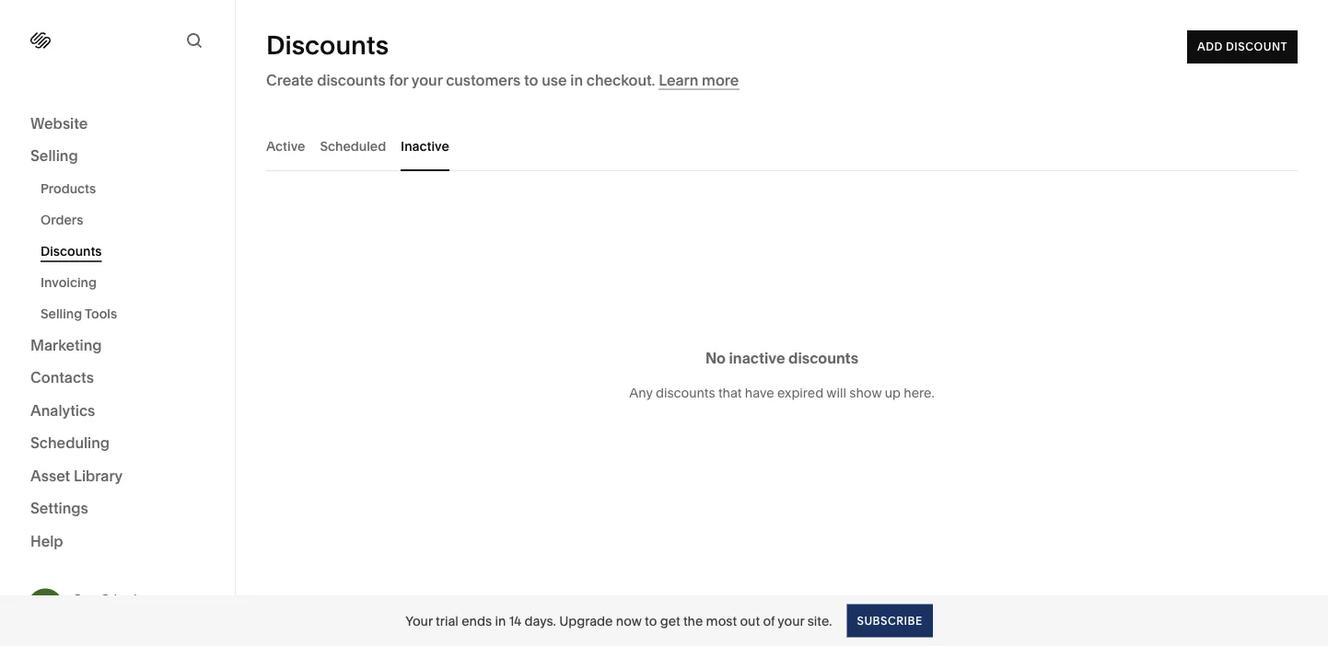 Task type: describe. For each thing, give the bounding box(es) containing it.
asset
[[30, 467, 70, 485]]

site.
[[808, 614, 832, 629]]

asset library
[[30, 467, 123, 485]]

contacts link
[[30, 368, 205, 390]]

have
[[745, 386, 774, 401]]

any discounts that have expired will show up here.
[[630, 386, 935, 401]]

inactive
[[401, 138, 449, 154]]

days.
[[525, 614, 556, 629]]

add discount button
[[1188, 30, 1298, 64]]

any
[[630, 386, 653, 401]]

orders link
[[41, 205, 215, 236]]

subscribe
[[857, 615, 923, 628]]

trial
[[436, 614, 459, 629]]

add discount
[[1198, 40, 1288, 53]]

discounts for your
[[317, 71, 386, 89]]

products
[[41, 181, 96, 197]]

settings
[[30, 500, 88, 518]]

no inactive discounts
[[706, 349, 859, 367]]

create discounts for your customers to use in checkout. learn more
[[266, 71, 739, 89]]

no
[[706, 349, 726, 367]]

use
[[542, 71, 567, 89]]

scheduled button
[[320, 121, 386, 171]]

14
[[509, 614, 522, 629]]

more
[[702, 71, 739, 89]]

analytics
[[30, 402, 95, 420]]

orders
[[41, 212, 83, 228]]

analytics link
[[30, 401, 205, 422]]

scheduling link
[[30, 433, 205, 455]]

contacts
[[30, 369, 94, 387]]

products link
[[41, 173, 215, 205]]

gary
[[73, 593, 98, 606]]

1 vertical spatial in
[[495, 614, 506, 629]]

marketing link
[[30, 335, 205, 357]]

gary orlando button
[[28, 589, 205, 625]]

create
[[266, 71, 314, 89]]

active
[[266, 138, 305, 154]]

0 vertical spatial your
[[412, 71, 443, 89]]

gary orlando
[[73, 593, 144, 606]]

asset library link
[[30, 466, 205, 488]]

active button
[[266, 121, 305, 171]]

discounts for have
[[656, 386, 716, 401]]

selling for selling tools
[[41, 306, 82, 322]]

show
[[850, 386, 882, 401]]

most
[[706, 614, 737, 629]]

0 vertical spatial in
[[571, 71, 583, 89]]

here.
[[904, 386, 935, 401]]

1 vertical spatial to
[[645, 614, 657, 629]]

customers
[[446, 71, 521, 89]]



Task type: vqa. For each thing, say whether or not it's contained in the screenshot.
'Website' link
yes



Task type: locate. For each thing, give the bounding box(es) containing it.
discounts
[[266, 29, 389, 61], [41, 244, 102, 259]]

learn more link
[[659, 71, 739, 90]]

1 horizontal spatial your
[[778, 614, 805, 629]]

0 vertical spatial discounts
[[317, 71, 386, 89]]

website link
[[30, 113, 205, 135]]

1 horizontal spatial discounts
[[266, 29, 389, 61]]

to left "get"
[[645, 614, 657, 629]]

tab list
[[266, 121, 1298, 171]]

1 horizontal spatial discounts
[[656, 386, 716, 401]]

discounts up invoicing
[[41, 244, 102, 259]]

get
[[660, 614, 680, 629]]

invoicing
[[41, 275, 97, 291]]

1 vertical spatial discounts
[[41, 244, 102, 259]]

your right for
[[412, 71, 443, 89]]

1 horizontal spatial in
[[571, 71, 583, 89]]

0 vertical spatial discounts
[[266, 29, 389, 61]]

1 horizontal spatial to
[[645, 614, 657, 629]]

library
[[74, 467, 123, 485]]

selling tools
[[41, 306, 117, 322]]

discounts up will
[[789, 349, 859, 367]]

checkout.
[[587, 71, 655, 89]]

in
[[571, 71, 583, 89], [495, 614, 506, 629]]

scheduled
[[320, 138, 386, 154]]

1 vertical spatial your
[[778, 614, 805, 629]]

help
[[30, 533, 63, 551]]

1 vertical spatial selling
[[41, 306, 82, 322]]

selling for selling
[[30, 147, 78, 165]]

out
[[740, 614, 760, 629]]

your
[[412, 71, 443, 89], [778, 614, 805, 629]]

that
[[719, 386, 742, 401]]

selling down website
[[30, 147, 78, 165]]

1 vertical spatial discounts
[[789, 349, 859, 367]]

0 horizontal spatial your
[[412, 71, 443, 89]]

of
[[763, 614, 775, 629]]

tab list containing active
[[266, 121, 1298, 171]]

up
[[885, 386, 901, 401]]

learn
[[659, 71, 699, 89]]

0 horizontal spatial to
[[524, 71, 538, 89]]

2 horizontal spatial discounts
[[789, 349, 859, 367]]

in left 14
[[495, 614, 506, 629]]

website
[[30, 114, 88, 132]]

help link
[[30, 532, 63, 552]]

0 vertical spatial selling
[[30, 147, 78, 165]]

expired
[[778, 386, 824, 401]]

your trial ends in 14 days. upgrade now to get the most out of your site.
[[406, 614, 832, 629]]

discounts inside "link"
[[41, 244, 102, 259]]

subscribe button
[[847, 605, 933, 638]]

for
[[389, 71, 408, 89]]

inactive
[[729, 349, 785, 367]]

ends
[[462, 614, 492, 629]]

invoicing link
[[41, 267, 215, 299]]

discounts up "create"
[[266, 29, 389, 61]]

orlando
[[101, 593, 144, 606]]

0 horizontal spatial discounts
[[41, 244, 102, 259]]

scheduling
[[30, 434, 110, 452]]

now
[[616, 614, 642, 629]]

marketing
[[30, 336, 102, 354]]

discounts
[[317, 71, 386, 89], [789, 349, 859, 367], [656, 386, 716, 401]]

the
[[684, 614, 703, 629]]

selling
[[30, 147, 78, 165], [41, 306, 82, 322]]

add
[[1198, 40, 1223, 53]]

selling link
[[30, 146, 205, 168]]

0 horizontal spatial discounts
[[317, 71, 386, 89]]

selling up marketing
[[41, 306, 82, 322]]

your
[[406, 614, 433, 629]]

upgrade
[[559, 614, 613, 629]]

to left use at the top left
[[524, 71, 538, 89]]

discount
[[1226, 40, 1288, 53]]

your right of
[[778, 614, 805, 629]]

in right use at the top left
[[571, 71, 583, 89]]

discounts link
[[41, 236, 215, 267]]

selling tools link
[[41, 299, 215, 330]]

discounts right the any
[[656, 386, 716, 401]]

0 vertical spatial to
[[524, 71, 538, 89]]

to
[[524, 71, 538, 89], [645, 614, 657, 629]]

settings link
[[30, 499, 205, 521]]

discounts left for
[[317, 71, 386, 89]]

0 horizontal spatial in
[[495, 614, 506, 629]]

2 vertical spatial discounts
[[656, 386, 716, 401]]

tools
[[85, 306, 117, 322]]

will
[[827, 386, 847, 401]]

inactive button
[[401, 121, 449, 171]]



